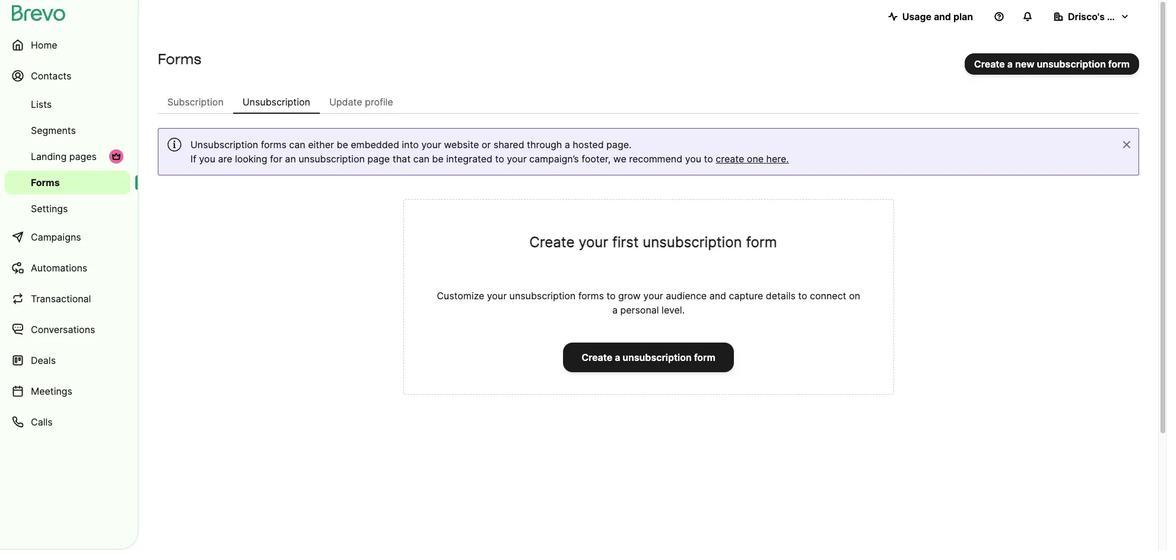 Task type: locate. For each thing, give the bounding box(es) containing it.
1 vertical spatial and
[[709, 290, 726, 302]]

2 horizontal spatial form
[[1108, 58, 1130, 70]]

0 vertical spatial unsubscription
[[243, 96, 310, 108]]

drisco's
[[1068, 11, 1105, 23]]

campaign's
[[529, 153, 579, 165]]

integrated
[[446, 153, 492, 165]]

a inside the unsubscription forms can either be embedded into your website or shared through a hosted page. if you are looking for an unsubscription page that can be integrated to your campaign's footer, we recommend you to create one here.
[[565, 139, 570, 151]]

1 horizontal spatial create
[[582, 352, 612, 364]]

unsubscription inside the unsubscription forms can either be embedded into your website or shared through a hosted page. if you are looking for an unsubscription page that can be integrated to your campaign's footer, we recommend you to create one here.
[[299, 153, 365, 165]]

create for create your first unsubscription form
[[529, 234, 575, 251]]

2 vertical spatial create
[[582, 352, 612, 364]]

we
[[613, 153, 626, 165]]

unsubscription up are at the left top
[[190, 139, 258, 151]]

home link
[[5, 31, 131, 59]]

automations link
[[5, 254, 131, 282]]

0 vertical spatial and
[[934, 11, 951, 23]]

you left the create
[[685, 153, 701, 165]]

forms up 'for' on the left top
[[261, 139, 286, 151]]

drinks
[[1107, 11, 1137, 23]]

1 horizontal spatial form
[[746, 234, 777, 251]]

be
[[337, 139, 348, 151], [432, 153, 444, 165]]

landing
[[31, 151, 67, 163]]

create for create a unsubscription form
[[582, 352, 612, 364]]

profile
[[365, 96, 393, 108]]

1 horizontal spatial you
[[685, 153, 701, 165]]

an
[[285, 153, 296, 165]]

connect
[[810, 290, 846, 302]]

pages
[[69, 151, 97, 163]]

0 vertical spatial create
[[974, 58, 1005, 70]]

unsubscription inside the unsubscription forms can either be embedded into your website or shared through a hosted page. if you are looking for an unsubscription page that can be integrated to your campaign's footer, we recommend you to create one here.
[[190, 139, 258, 151]]

embedded
[[351, 139, 399, 151]]

meetings
[[31, 386, 72, 398]]

0 vertical spatial form
[[1108, 58, 1130, 70]]

create for create a new unsubscription form
[[974, 58, 1005, 70]]

a inside customize your unsubscription forms to grow your audience and capture details to connect on a personal level.
[[612, 304, 618, 316]]

0 horizontal spatial and
[[709, 290, 726, 302]]

1 horizontal spatial can
[[413, 153, 429, 165]]

your
[[421, 139, 441, 151], [507, 153, 527, 165], [579, 234, 608, 251], [487, 290, 507, 302], [643, 290, 663, 302]]

if
[[190, 153, 196, 165]]

0 horizontal spatial forms
[[261, 139, 286, 151]]

page.
[[606, 139, 632, 151]]

to left the create
[[704, 153, 713, 165]]

1 vertical spatial unsubscription
[[190, 139, 258, 151]]

0 horizontal spatial can
[[289, 139, 305, 151]]

you
[[199, 153, 215, 165], [685, 153, 701, 165]]

0 horizontal spatial form
[[694, 352, 715, 364]]

contacts
[[31, 70, 71, 82]]

create a unsubscription form link
[[563, 343, 734, 373]]

0 horizontal spatial be
[[337, 139, 348, 151]]

automations
[[31, 262, 87, 274]]

1 vertical spatial forms
[[578, 290, 604, 302]]

1 vertical spatial create
[[529, 234, 575, 251]]

can up an
[[289, 139, 305, 151]]

to right details
[[798, 290, 807, 302]]

lists
[[31, 98, 52, 110]]

1 vertical spatial form
[[746, 234, 777, 251]]

1 horizontal spatial and
[[934, 11, 951, 23]]

your down shared
[[507, 153, 527, 165]]

transactional link
[[5, 285, 131, 313]]

and left capture
[[709, 290, 726, 302]]

unsubscription up 'for' on the left top
[[243, 96, 310, 108]]

1 vertical spatial forms
[[31, 177, 60, 189]]

create one here. link
[[716, 153, 789, 165]]

usage and plan
[[902, 11, 973, 23]]

create
[[974, 58, 1005, 70], [529, 234, 575, 251], [582, 352, 612, 364]]

to
[[495, 153, 504, 165], [704, 153, 713, 165], [607, 290, 616, 302], [798, 290, 807, 302]]

forms
[[261, 139, 286, 151], [578, 290, 604, 302]]

unsubscription
[[1037, 58, 1106, 70], [299, 153, 365, 165], [643, 234, 742, 251], [509, 290, 576, 302], [623, 352, 692, 364]]

forms down landing
[[31, 177, 60, 189]]

capture
[[729, 290, 763, 302]]

1 vertical spatial be
[[432, 153, 444, 165]]

subscription
[[167, 96, 224, 108]]

to left grow
[[607, 290, 616, 302]]

on
[[849, 290, 860, 302]]

forms left grow
[[578, 290, 604, 302]]

usage
[[902, 11, 932, 23]]

can down 'into'
[[413, 153, 429, 165]]

drisco's drinks button
[[1044, 5, 1139, 28]]

update profile
[[329, 96, 393, 108]]

to down shared
[[495, 153, 504, 165]]

1 horizontal spatial forms
[[158, 50, 201, 68]]

be right either
[[337, 139, 348, 151]]

forms up subscription
[[158, 50, 201, 68]]

and left plan
[[934, 11, 951, 23]]

can
[[289, 139, 305, 151], [413, 153, 429, 165]]

first
[[612, 234, 639, 251]]

0 horizontal spatial create
[[529, 234, 575, 251]]

customize your unsubscription forms to grow your audience and capture details to connect on a personal level.
[[437, 290, 860, 316]]

1 vertical spatial can
[[413, 153, 429, 165]]

1 horizontal spatial forms
[[578, 290, 604, 302]]

unsubscription
[[243, 96, 310, 108], [190, 139, 258, 151]]

campaigns link
[[5, 223, 131, 252]]

2 vertical spatial form
[[694, 352, 715, 364]]

1 horizontal spatial be
[[432, 153, 444, 165]]

shared
[[494, 139, 524, 151]]

form
[[1108, 58, 1130, 70], [746, 234, 777, 251], [694, 352, 715, 364]]

be left 'integrated'
[[432, 153, 444, 165]]

forms
[[158, 50, 201, 68], [31, 177, 60, 189]]

0 horizontal spatial forms
[[31, 177, 60, 189]]

settings link
[[5, 197, 131, 221]]

create a new unsubscription form link
[[965, 53, 1139, 75]]

and
[[934, 11, 951, 23], [709, 290, 726, 302]]

audience
[[666, 290, 707, 302]]

are
[[218, 153, 232, 165]]

0 horizontal spatial you
[[199, 153, 215, 165]]

calls link
[[5, 408, 131, 437]]

or
[[482, 139, 491, 151]]

0 vertical spatial forms
[[261, 139, 286, 151]]

a
[[1007, 58, 1013, 70], [565, 139, 570, 151], [612, 304, 618, 316], [615, 352, 620, 364]]

you right if
[[199, 153, 215, 165]]

2 horizontal spatial create
[[974, 58, 1005, 70]]



Task type: vqa. For each thing, say whether or not it's contained in the screenshot.
Est. for Demo scheduled
no



Task type: describe. For each thing, give the bounding box(es) containing it.
0 vertical spatial be
[[337, 139, 348, 151]]

forms link
[[5, 171, 131, 195]]

into
[[402, 139, 419, 151]]

contacts link
[[5, 62, 131, 90]]

usage and plan button
[[879, 5, 983, 28]]

recommend
[[629, 153, 682, 165]]

forms inside customize your unsubscription forms to grow your audience and capture details to connect on a personal level.
[[578, 290, 604, 302]]

conversations link
[[5, 316, 131, 344]]

customize
[[437, 290, 484, 302]]

unsubscription inside customize your unsubscription forms to grow your audience and capture details to connect on a personal level.
[[509, 290, 576, 302]]

plan
[[953, 11, 973, 23]]

deals
[[31, 355, 56, 367]]

one
[[747, 153, 764, 165]]

your right customize on the left bottom of page
[[487, 290, 507, 302]]

either
[[308, 139, 334, 151]]

your left first
[[579, 234, 608, 251]]

level.
[[662, 304, 685, 316]]

looking
[[235, 153, 267, 165]]

that
[[393, 153, 411, 165]]

create your first unsubscription form
[[529, 234, 777, 251]]

left___rvooi image
[[112, 152, 121, 161]]

subscription link
[[158, 90, 233, 114]]

your right 'into'
[[421, 139, 441, 151]]

meetings link
[[5, 377, 131, 406]]

deals link
[[5, 347, 131, 375]]

update profile link
[[320, 90, 403, 114]]

0 vertical spatial forms
[[158, 50, 201, 68]]

settings
[[31, 203, 68, 215]]

unsubscription for unsubscription
[[243, 96, 310, 108]]

landing pages link
[[5, 145, 131, 169]]

form for create a new unsubscription form
[[1108, 58, 1130, 70]]

details
[[766, 290, 796, 302]]

lists link
[[5, 93, 131, 116]]

your up personal
[[643, 290, 663, 302]]

create
[[716, 153, 744, 165]]

forms inside the unsubscription forms can either be embedded into your website or shared through a hosted page. if you are looking for an unsubscription page that can be integrated to your campaign's footer, we recommend you to create one here.
[[261, 139, 286, 151]]

and inside button
[[934, 11, 951, 23]]

form for create your first unsubscription form
[[746, 234, 777, 251]]

update
[[329, 96, 362, 108]]

here.
[[766, 153, 789, 165]]

hosted
[[573, 139, 604, 151]]

1 you from the left
[[199, 153, 215, 165]]

segments link
[[5, 119, 131, 142]]

unsubscription forms can either be embedded into your website or shared through a hosted page. if you are looking for an unsubscription page that can be integrated to your campaign's footer, we recommend you to create one here.
[[190, 139, 789, 165]]

0 vertical spatial can
[[289, 139, 305, 151]]

through
[[527, 139, 562, 151]]

create a new unsubscription form
[[974, 58, 1130, 70]]

drisco's drinks
[[1068, 11, 1137, 23]]

conversations
[[31, 324, 95, 336]]

create a unsubscription form
[[582, 352, 715, 364]]

home
[[31, 39, 57, 51]]

for
[[270, 153, 282, 165]]

grow
[[618, 290, 641, 302]]

2 you from the left
[[685, 153, 701, 165]]

page
[[367, 153, 390, 165]]

unsubscription link
[[233, 90, 320, 114]]

unsubscription for unsubscription forms can either be embedded into your website or shared through a hosted page. if you are looking for an unsubscription page that can be integrated to your campaign's footer, we recommend you to create one here.
[[190, 139, 258, 151]]

new
[[1015, 58, 1035, 70]]

calls
[[31, 417, 53, 428]]

and inside customize your unsubscription forms to grow your audience and capture details to connect on a personal level.
[[709, 290, 726, 302]]

landing pages
[[31, 151, 97, 163]]

segments
[[31, 125, 76, 136]]

footer,
[[582, 153, 611, 165]]

personal
[[620, 304, 659, 316]]

transactional
[[31, 293, 91, 305]]

campaigns
[[31, 231, 81, 243]]

website
[[444, 139, 479, 151]]



